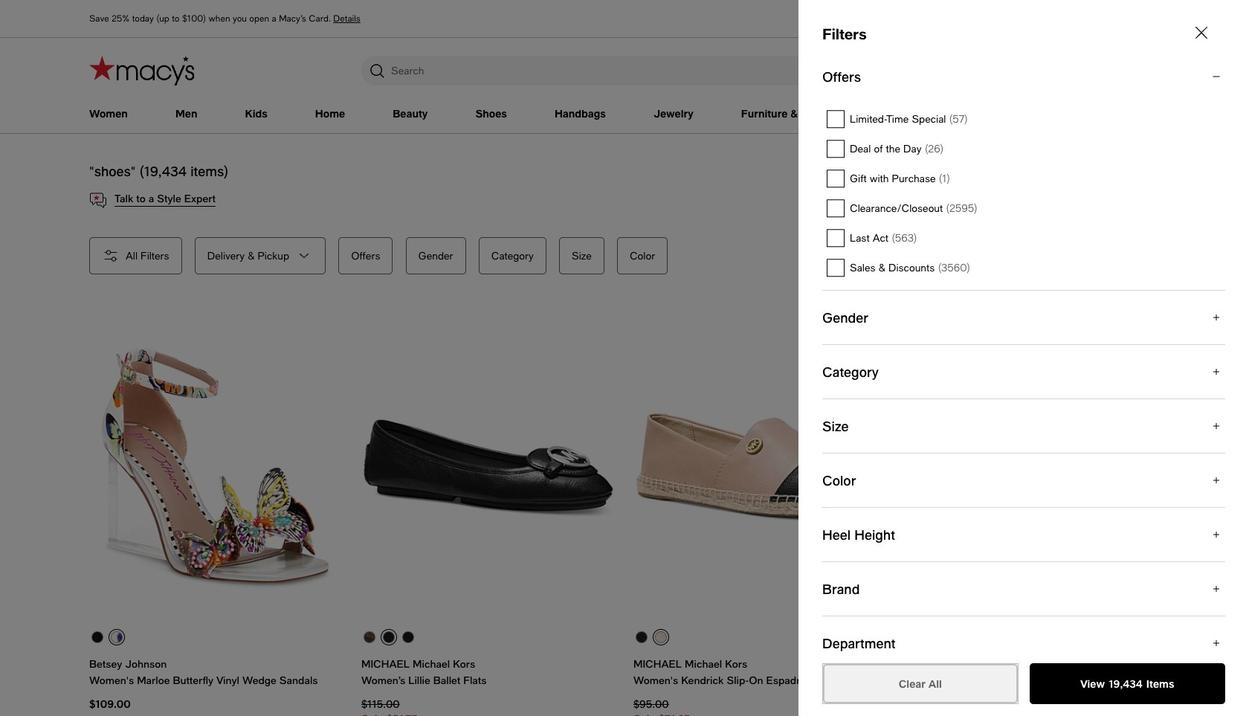 Task type: locate. For each thing, give the bounding box(es) containing it.
1 color swatch black element from the left
[[635, 631, 647, 643]]

color swatch navy leather element
[[945, 631, 957, 643]]

women's marloe butterfly vinyl wedge sandals group
[[89, 310, 344, 716]]

color swatch brown logo element
[[363, 631, 375, 643]]

color swatch black element
[[635, 631, 647, 643], [908, 631, 920, 643]]

content drawer dialog
[[799, 0, 1249, 716]]

status
[[89, 163, 229, 179]]

color swatch black element for color swatch oyster/ black element
[[635, 631, 647, 643]]

2 color swatch black element from the left
[[908, 631, 920, 643]]

0 horizontal spatial color swatch black element
[[635, 631, 647, 643]]

color swatch black element left color swatch oyster/ black element
[[635, 631, 647, 643]]

color swatch oyster/ black element
[[655, 631, 667, 643]]

color swatch black element left color swatch ivory leather element
[[908, 631, 920, 643]]

color swatch black/ silver buckle element
[[383, 631, 395, 643]]

None checkbox
[[823, 104, 1226, 134], [823, 253, 1226, 283], [823, 104, 1226, 134], [823, 253, 1226, 283]]

1 horizontal spatial color swatch black element
[[908, 631, 920, 643]]

color swatch black element inside women's kendrick slip-on espadrille flats group
[[635, 631, 647, 643]]

None checkbox
[[823, 134, 1226, 164], [823, 164, 1226, 193], [823, 193, 1226, 223], [823, 223, 1226, 253], [823, 134, 1226, 164], [823, 164, 1226, 193], [823, 193, 1226, 223], [823, 223, 1226, 253]]

color swatch tan leather element
[[964, 631, 976, 643]]

color swatch taupe leather element
[[982, 631, 994, 643]]

women's cindie round toe block heel dress pumps group
[[906, 310, 1160, 716]]



Task type: describe. For each thing, give the bounding box(es) containing it.
color swatch white multi element
[[110, 631, 122, 643]]

color swatch shiny black element
[[402, 631, 414, 643]]

color swatch ivory leather element
[[926, 631, 937, 643]]

women's lillie ballet flats group
[[361, 310, 616, 716]]

color swatch black element for color swatch ivory leather element
[[908, 631, 920, 643]]

reskin image
[[1138, 60, 1159, 81]]

color swatch black multi element
[[91, 631, 103, 643]]

women's kendrick slip-on espadrille flats group
[[634, 310, 888, 716]]



Task type: vqa. For each thing, say whether or not it's contained in the screenshot.
EMAIL FIELD on the bottom of page
no



